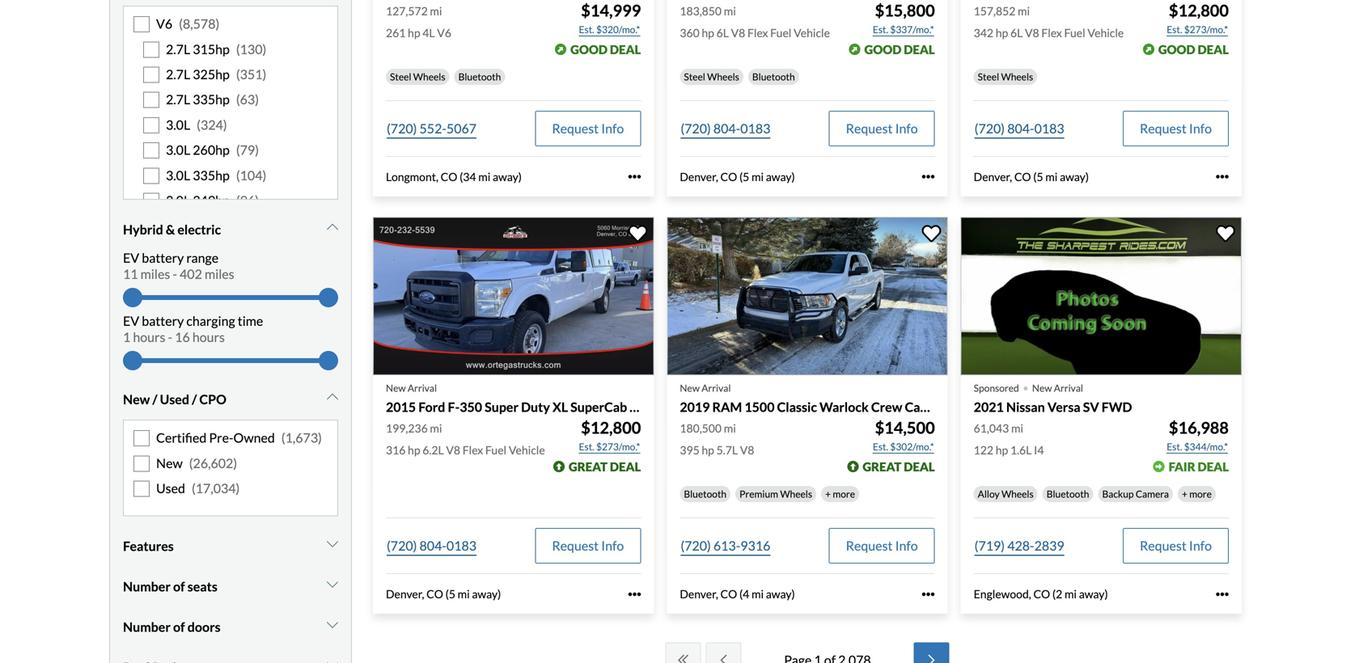 Task type: locate. For each thing, give the bounding box(es) containing it.
steel down the 342
[[978, 71, 1000, 82]]

4 3.0l from the top
[[166, 193, 190, 208]]

2019
[[680, 399, 710, 415]]

1 horizontal spatial 0183
[[741, 120, 771, 136]]

battery inside ev battery charging time 1 hours - 16 hours
[[142, 313, 184, 329]]

alloy wheels
[[978, 489, 1034, 500]]

(5
[[740, 170, 750, 184], [1034, 170, 1044, 184], [446, 588, 456, 601]]

0 vertical spatial $273/mo.*
[[1185, 23, 1229, 35]]

arrival inside sponsored · new arrival 2021 nissan versa sv fwd
[[1055, 382, 1084, 394]]

1 horizontal spatial hours
[[193, 330, 225, 345]]

flex right 6.2l
[[463, 444, 483, 457]]

+ more
[[826, 489, 856, 500], [1183, 489, 1213, 500]]

great deal down supercab
[[569, 460, 641, 474]]

number inside 'dropdown button'
[[123, 620, 171, 636]]

wheels down the "183,850 mi 360 hp 6l v8 flex fuel vehicle"
[[708, 71, 740, 82]]

request info button for (719) 428-2839 button
[[1124, 529, 1230, 564]]

wheels down 157,852 mi 342 hp 6l v8 flex fuel vehicle
[[1002, 71, 1034, 82]]

2 horizontal spatial (720) 804-0183
[[975, 120, 1065, 136]]

0 horizontal spatial (720) 804-0183 button
[[386, 529, 478, 564]]

steel down 261
[[390, 71, 412, 82]]

0 vertical spatial chevron down image
[[327, 221, 338, 234]]

good deal for $15,800
[[865, 42, 936, 57]]

2 horizontal spatial fuel
[[1065, 26, 1086, 40]]

1 ev from the top
[[123, 250, 139, 266]]

2.7l
[[166, 41, 190, 57], [166, 66, 190, 82], [166, 92, 190, 107]]

est. for 122 hp 1.6l i4
[[1167, 441, 1183, 453]]

hp inside 180,500 mi 395 hp 5.7l v8
[[702, 444, 715, 457]]

pre-
[[209, 430, 234, 446]]

vehicle for 342 hp 6l v8 flex fuel vehicle
[[1088, 26, 1125, 40]]

request info button for (720) 552-5067 button
[[535, 111, 641, 146]]

335hp down the 260hp
[[193, 167, 230, 183]]

flex right the 342
[[1042, 26, 1063, 40]]

number of seats button
[[123, 567, 338, 608]]

1 horizontal spatial est. $273/mo.* button
[[1167, 21, 1230, 38]]

v8 for 199,236 mi
[[446, 444, 461, 457]]

v8 right 5.7l
[[740, 444, 755, 457]]

ev
[[123, 250, 139, 266], [123, 313, 139, 329]]

2 steel from the left
[[684, 71, 706, 82]]

miles down range
[[205, 266, 234, 282]]

(720) 804-0183 button for $15,800
[[680, 111, 772, 146]]

0 horizontal spatial vehicle
[[509, 444, 545, 457]]

0 horizontal spatial 0183
[[447, 538, 477, 554]]

1 horizontal spatial great deal
[[863, 460, 936, 474]]

183,850 mi 360 hp 6l v8 flex fuel vehicle
[[680, 4, 831, 40]]

0 horizontal spatial flex
[[463, 444, 483, 457]]

$12,800
[[1170, 1, 1230, 20], [581, 419, 641, 438]]

3 good deal from the left
[[1159, 42, 1230, 57]]

6l inside 157,852 mi 342 hp 6l v8 flex fuel vehicle
[[1011, 26, 1023, 40]]

steel wheels for $14,999
[[390, 71, 446, 82]]

minimum slider for miles
[[123, 288, 142, 308]]

arrival up ford at the left bottom
[[408, 382, 437, 394]]

hp inside 61,043 mi 122 hp 1.6l i4
[[996, 444, 1009, 457]]

2 battery from the top
[[142, 313, 184, 329]]

battery inside ev battery range 11 miles - 402 miles
[[142, 250, 184, 266]]

804-
[[714, 120, 741, 136], [1008, 120, 1035, 136], [420, 538, 447, 554]]

+ more right premium wheels
[[826, 489, 856, 500]]

2 horizontal spatial vehicle
[[1088, 26, 1125, 40]]

+ right premium wheels
[[826, 489, 831, 500]]

new inside new / used / cpo dropdown button
[[123, 392, 150, 408]]

est. $320/mo.* button
[[578, 21, 641, 38]]

1 battery from the top
[[142, 250, 184, 266]]

402
[[180, 266, 202, 282]]

v8 for 180,500 mi
[[740, 444, 755, 457]]

good deal
[[571, 42, 641, 57], [865, 42, 936, 57], [1159, 42, 1230, 57]]

minimum slider down "11"
[[123, 288, 142, 308]]

+ more down fair deal
[[1183, 489, 1213, 500]]

maximum slider
[[319, 288, 338, 308], [319, 351, 338, 371]]

vehicle inside 199,236 mi 316 hp 6.2l v8 flex fuel vehicle
[[509, 444, 545, 457]]

battery for -
[[142, 250, 184, 266]]

steel wheels down the 342
[[978, 71, 1034, 82]]

1 vertical spatial 2.7l
[[166, 66, 190, 82]]

613-
[[714, 538, 741, 554]]

1 vertical spatial maximum slider
[[319, 351, 338, 371]]

wheels down 4l
[[413, 71, 446, 82]]

2 horizontal spatial steel
[[978, 71, 1000, 82]]

0 horizontal spatial $273/mo.*
[[597, 441, 641, 453]]

2.7l 325hp (351)
[[166, 66, 267, 82]]

2 horizontal spatial good
[[1159, 42, 1196, 57]]

fuel for 316 hp 6.2l v8 flex fuel vehicle
[[486, 444, 507, 457]]

bluetooth down the "183,850 mi 360 hp 6l v8 flex fuel vehicle"
[[753, 71, 795, 82]]

$273/mo.* for great
[[597, 441, 641, 453]]

hp inside the "183,850 mi 360 hp 6l v8 flex fuel vehicle"
[[702, 26, 715, 40]]

est. for 316 hp 6.2l v8 flex fuel vehicle
[[579, 441, 595, 453]]

flex inside 157,852 mi 342 hp 6l v8 flex fuel vehicle
[[1042, 26, 1063, 40]]

new inside new arrival 2015 ford f-350 super duty xl supercab 4wd
[[386, 382, 406, 394]]

used
[[160, 392, 189, 408], [156, 481, 185, 497]]

0 horizontal spatial /
[[153, 392, 158, 408]]

hours right 1
[[133, 330, 166, 345]]

vehicle inside 157,852 mi 342 hp 6l v8 flex fuel vehicle
[[1088, 26, 1125, 40]]

arrival
[[408, 382, 437, 394], [702, 382, 731, 394], [1055, 382, 1084, 394]]

2 horizontal spatial (720) 804-0183 button
[[974, 111, 1066, 146]]

classic
[[778, 399, 818, 415]]

ev up "11"
[[123, 250, 139, 266]]

6l inside the "183,850 mi 360 hp 6l v8 flex fuel vehicle"
[[717, 26, 729, 40]]

315hp
[[193, 41, 230, 57]]

0 vertical spatial ev
[[123, 250, 139, 266]]

1 good deal from the left
[[571, 42, 641, 57]]

3.0l up hybrid & electric
[[166, 193, 190, 208]]

arrival up the ram at the right bottom of the page
[[702, 382, 731, 394]]

1 number from the top
[[123, 579, 171, 595]]

flex inside 199,236 mi 316 hp 6.2l v8 flex fuel vehicle
[[463, 444, 483, 457]]

$12,800 for good
[[1170, 1, 1230, 20]]

157,852
[[974, 4, 1016, 18]]

1 horizontal spatial (720) 804-0183 button
[[680, 111, 772, 146]]

1 / from the left
[[153, 392, 158, 408]]

more
[[833, 489, 856, 500], [1190, 489, 1213, 500]]

$12,800 for great
[[581, 419, 641, 438]]

silver 2021 nissan versa sv fwd sedan front-wheel drive automatic image
[[961, 217, 1243, 375]]

$16,988 est. $344/mo.*
[[1167, 419, 1230, 453]]

-
[[173, 266, 177, 282], [168, 330, 173, 345]]

3.0l up 3.0l 349hp (96)
[[166, 167, 190, 183]]

used left cpo
[[160, 392, 189, 408]]

1 horizontal spatial steel wheels
[[684, 71, 740, 82]]

1 horizontal spatial (5
[[740, 170, 750, 184]]

·
[[1023, 372, 1030, 401]]

hp right 395
[[702, 444, 715, 457]]

flex inside the "183,850 mi 360 hp 6l v8 flex fuel vehicle"
[[748, 26, 769, 40]]

arrival inside new arrival 2015 ford f-350 super duty xl supercab 4wd
[[408, 382, 437, 394]]

1 vertical spatial $12,800
[[581, 419, 641, 438]]

6l for $15,800
[[717, 26, 729, 40]]

1 vertical spatial $12,800 est. $273/mo.*
[[579, 419, 641, 453]]

1 horizontal spatial vehicle
[[794, 26, 831, 40]]

1 of from the top
[[173, 579, 185, 595]]

of inside 'dropdown button'
[[173, 620, 185, 636]]

$14,999 est. $320/mo.*
[[579, 1, 641, 35]]

4wd inside 'new arrival 2019 ram 1500 classic warlock crew cab 4wd'
[[931, 399, 961, 415]]

number down number of seats at left bottom
[[123, 620, 171, 636]]

/ up certified
[[153, 392, 158, 408]]

hp right 316
[[408, 444, 421, 457]]

3 3.0l from the top
[[166, 167, 190, 183]]

(351)
[[236, 66, 267, 82]]

2.7l 315hp (130)
[[166, 41, 267, 57]]

1 3.0l from the top
[[166, 117, 190, 133]]

ev inside ev battery charging time 1 hours - 16 hours
[[123, 313, 139, 329]]

1 vertical spatial est. $273/mo.* button
[[578, 439, 641, 455]]

hp left 4l
[[408, 26, 421, 40]]

ellipsis h image for $14,999
[[628, 170, 641, 183]]

great for $12,800
[[569, 460, 608, 474]]

nissan
[[1007, 399, 1046, 415]]

new for new / used / cpo
[[123, 392, 150, 408]]

0 vertical spatial 2.7l
[[166, 41, 190, 57]]

2839
[[1035, 538, 1065, 554]]

4wd right supercab
[[630, 399, 661, 415]]

v8 inside 180,500 mi 395 hp 5.7l v8
[[740, 444, 755, 457]]

info
[[602, 120, 624, 136], [896, 120, 919, 136], [1190, 120, 1213, 136], [602, 538, 624, 554], [896, 538, 919, 554], [1190, 538, 1213, 554]]

of left doors
[[173, 620, 185, 636]]

2 great deal from the left
[[863, 460, 936, 474]]

1 horizontal spatial good
[[865, 42, 902, 57]]

arrival up versa
[[1055, 382, 1084, 394]]

chevron down image inside number of doors 'dropdown button'
[[327, 619, 338, 632]]

minimum slider down 1
[[123, 351, 142, 371]]

flex right 360
[[748, 26, 769, 40]]

2 ev from the top
[[123, 313, 139, 329]]

2 horizontal spatial (5
[[1034, 170, 1044, 184]]

vehicle
[[794, 26, 831, 40], [1088, 26, 1125, 40], [509, 444, 545, 457]]

3 chevron down image from the top
[[327, 579, 338, 592]]

arrival inside 'new arrival 2019 ram 1500 classic warlock crew cab 4wd'
[[702, 382, 731, 394]]

0 horizontal spatial $12,800
[[581, 419, 641, 438]]

1 ellipsis h image from the left
[[628, 170, 641, 183]]

2.7l left 325hp
[[166, 66, 190, 82]]

0 vertical spatial $12,800
[[1170, 1, 1230, 20]]

3.0l for 3.0l 260hp (79)
[[166, 142, 190, 158]]

ellipsis h image
[[628, 170, 641, 183], [1217, 170, 1230, 183]]

0 vertical spatial of
[[173, 579, 185, 595]]

2 great from the left
[[863, 460, 902, 474]]

ellipsis h image for $16,988
[[1217, 588, 1230, 601]]

(17,034)
[[192, 481, 240, 497]]

0 vertical spatial battery
[[142, 250, 184, 266]]

1 good from the left
[[571, 42, 608, 57]]

(26,602)
[[189, 456, 237, 471]]

steel wheels down 4l
[[390, 71, 446, 82]]

v8 right the 342
[[1026, 26, 1040, 40]]

4wd right the cab
[[931, 399, 961, 415]]

1 horizontal spatial $273/mo.*
[[1185, 23, 1229, 35]]

features button
[[123, 527, 338, 567]]

xl
[[553, 399, 568, 415]]

3.0l 260hp (79)
[[166, 142, 259, 158]]

1 4wd from the left
[[630, 399, 661, 415]]

v8 for 183,850 mi
[[731, 26, 746, 40]]

of inside dropdown button
[[173, 579, 185, 595]]

2 335hp from the top
[[193, 167, 230, 183]]

+ down fair
[[1183, 489, 1188, 500]]

est. $344/mo.* button
[[1167, 439, 1230, 455]]

fuel for 342 hp 6l v8 flex fuel vehicle
[[1065, 26, 1086, 40]]

1 horizontal spatial more
[[1190, 489, 1213, 500]]

away)
[[493, 170, 522, 184], [766, 170, 796, 184], [1061, 170, 1090, 184], [472, 588, 501, 601], [766, 588, 796, 601], [1080, 588, 1109, 601]]

est. inside $15,800 est. $337/mo.*
[[873, 23, 889, 35]]

more down fair deal
[[1190, 489, 1213, 500]]

chevron down image inside new / used / cpo dropdown button
[[327, 391, 338, 404]]

3 arrival from the left
[[1055, 382, 1084, 394]]

2 4wd from the left
[[931, 399, 961, 415]]

mi inside 61,043 mi 122 hp 1.6l i4
[[1012, 422, 1024, 436]]

of left seats
[[173, 579, 185, 595]]

new right ·
[[1033, 382, 1053, 394]]

new arrival 2015 ford f-350 super duty xl supercab 4wd
[[386, 382, 661, 415]]

steel wheels for $12,800
[[978, 71, 1034, 82]]

(720)
[[387, 120, 417, 136], [681, 120, 711, 136], [975, 120, 1006, 136], [387, 538, 417, 554], [681, 538, 711, 554]]

2 chevron down image from the top
[[327, 538, 338, 551]]

v6 right 4l
[[437, 26, 452, 40]]

1 horizontal spatial denver, co (5 mi away)
[[680, 170, 796, 184]]

new for new (26,602)
[[156, 456, 183, 471]]

3.0l for 3.0l (324)
[[166, 117, 190, 133]]

2 hours from the left
[[193, 330, 225, 345]]

chevron down image
[[327, 221, 338, 234], [327, 619, 338, 632], [327, 660, 338, 664]]

versa
[[1048, 399, 1081, 415]]

9316
[[741, 538, 771, 554]]

2 minimum slider from the top
[[123, 351, 142, 371]]

2 good deal from the left
[[865, 42, 936, 57]]

miles
[[141, 266, 170, 282], [205, 266, 234, 282]]

3.0l for 3.0l 349hp (96)
[[166, 193, 190, 208]]

ford
[[419, 399, 446, 415]]

of for seats
[[173, 579, 185, 595]]

denver, co (5 mi away)
[[680, 170, 796, 184], [974, 170, 1090, 184], [386, 588, 501, 601]]

804- for $12,800
[[1008, 120, 1035, 136]]

2 horizontal spatial 804-
[[1008, 120, 1035, 136]]

1 horizontal spatial good deal
[[865, 42, 936, 57]]

2 steel wheels from the left
[[684, 71, 740, 82]]

0 vertical spatial est. $273/mo.* button
[[1167, 21, 1230, 38]]

1 chevron down image from the top
[[327, 221, 338, 234]]

4wd
[[630, 399, 661, 415], [931, 399, 961, 415]]

est. inside $14,999 est. $320/mo.*
[[579, 23, 595, 35]]

0 horizontal spatial arrival
[[408, 382, 437, 394]]

certified pre-owned (1,673)
[[156, 430, 322, 446]]

1 steel wheels from the left
[[390, 71, 446, 82]]

chevron right image
[[924, 655, 940, 664]]

$302/mo.*
[[891, 441, 935, 453]]

61,043 mi 122 hp 1.6l i4
[[974, 422, 1045, 457]]

new up "2015"
[[386, 382, 406, 394]]

180,500
[[680, 422, 722, 436]]

3.0l left the "(324)"
[[166, 117, 190, 133]]

great down 'est. $302/mo.*' button
[[863, 460, 902, 474]]

wheels right premium
[[781, 489, 813, 500]]

v8 right 6.2l
[[446, 444, 461, 457]]

hours
[[133, 330, 166, 345], [193, 330, 225, 345]]

3.0l down 3.0l (324)
[[166, 142, 190, 158]]

0 horizontal spatial great deal
[[569, 460, 641, 474]]

2 chevron down image from the top
[[327, 619, 338, 632]]

number inside dropdown button
[[123, 579, 171, 595]]

fuel inside 199,236 mi 316 hp 6.2l v8 flex fuel vehicle
[[486, 444, 507, 457]]

2 ellipsis h image from the left
[[1217, 170, 1230, 183]]

- left 402
[[173, 266, 177, 282]]

miles right "11"
[[141, 266, 170, 282]]

4wd inside new arrival 2015 ford f-350 super duty xl supercab 4wd
[[630, 399, 661, 415]]

1 horizontal spatial 4wd
[[931, 399, 961, 415]]

ellipsis h image
[[923, 170, 936, 183], [628, 588, 641, 601], [923, 588, 936, 601], [1217, 588, 1230, 601]]

0 horizontal spatial steel wheels
[[390, 71, 446, 82]]

/ left cpo
[[192, 392, 197, 408]]

new down certified
[[156, 456, 183, 471]]

new for new arrival 2019 ram 1500 classic warlock crew cab 4wd
[[680, 382, 700, 394]]

0 horizontal spatial est. $273/mo.* button
[[578, 439, 641, 455]]

new / used / cpo
[[123, 392, 227, 408]]

3 good from the left
[[1159, 42, 1196, 57]]

342
[[974, 26, 994, 40]]

est. inside $14,500 est. $302/mo.*
[[873, 441, 889, 453]]

premium
[[740, 489, 779, 500]]

new up 2019
[[680, 382, 700, 394]]

great deal down 'est. $302/mo.*' button
[[863, 460, 936, 474]]

395
[[680, 444, 700, 457]]

+
[[826, 489, 831, 500], [1183, 489, 1188, 500]]

duty
[[521, 399, 550, 415]]

1 great deal from the left
[[569, 460, 641, 474]]

- inside ev battery charging time 1 hours - 16 hours
[[168, 330, 173, 345]]

2 horizontal spatial arrival
[[1055, 382, 1084, 394]]

0 horizontal spatial 6l
[[717, 26, 729, 40]]

battery down &
[[142, 250, 184, 266]]

est. for 342 hp 6l v8 flex fuel vehicle
[[1167, 23, 1183, 35]]

1 horizontal spatial 804-
[[714, 120, 741, 136]]

1 vertical spatial ev
[[123, 313, 139, 329]]

1 more from the left
[[833, 489, 856, 500]]

v6 left (8,578)
[[156, 16, 173, 32]]

steel wheels for $15,800
[[684, 71, 740, 82]]

(719)
[[975, 538, 1006, 554]]

denver, co (5 mi away) for $15,800
[[680, 170, 796, 184]]

(720) 804-0183
[[681, 120, 771, 136], [975, 120, 1065, 136], [387, 538, 477, 554]]

1 vertical spatial 335hp
[[193, 167, 230, 183]]

1 vertical spatial number
[[123, 620, 171, 636]]

1 horizontal spatial 6l
[[1011, 26, 1023, 40]]

1 vertical spatial minimum slider
[[123, 351, 142, 371]]

1 horizontal spatial fuel
[[771, 26, 792, 40]]

1 vertical spatial -
[[168, 330, 173, 345]]

1 maximum slider from the top
[[319, 288, 338, 308]]

2 vertical spatial chevron down image
[[327, 660, 338, 664]]

1 horizontal spatial + more
[[1183, 489, 1213, 500]]

1 horizontal spatial great
[[863, 460, 902, 474]]

new
[[386, 382, 406, 394], [680, 382, 700, 394], [1033, 382, 1053, 394], [123, 392, 150, 408], [156, 456, 183, 471]]

2 good from the left
[[865, 42, 902, 57]]

2 of from the top
[[173, 620, 185, 636]]

hp inside 157,852 mi 342 hp 6l v8 flex fuel vehicle
[[996, 26, 1009, 40]]

more right premium wheels
[[833, 489, 856, 500]]

0 horizontal spatial steel
[[390, 71, 412, 82]]

- left 16
[[168, 330, 173, 345]]

2 horizontal spatial good deal
[[1159, 42, 1230, 57]]

0 horizontal spatial +
[[826, 489, 831, 500]]

2 horizontal spatial flex
[[1042, 26, 1063, 40]]

good for $12,800
[[1159, 42, 1196, 57]]

(720) 804-0183 button for $12,800
[[974, 111, 1066, 146]]

number for number of seats
[[123, 579, 171, 595]]

mi inside the "183,850 mi 360 hp 6l v8 flex fuel vehicle"
[[724, 4, 736, 18]]

(720) for $12,800
[[975, 120, 1006, 136]]

$15,800
[[876, 1, 936, 20]]

fuel inside the "183,850 mi 360 hp 6l v8 flex fuel vehicle"
[[771, 26, 792, 40]]

2 more from the left
[[1190, 489, 1213, 500]]

804- for $15,800
[[714, 120, 741, 136]]

white 2015 ford f-350 super duty xl supercab 4wd pickup truck four-wheel drive 6-speed automatic image
[[373, 217, 654, 375]]

(720) 552-5067 button
[[386, 111, 478, 146]]

chevron left image
[[716, 655, 732, 664]]

great deal for $12,800
[[569, 460, 641, 474]]

0 horizontal spatial (5
[[446, 588, 456, 601]]

hp right the 342
[[996, 26, 1009, 40]]

1 horizontal spatial ellipsis h image
[[1217, 170, 1230, 183]]

2 3.0l from the top
[[166, 142, 190, 158]]

v8 right 360
[[731, 26, 746, 40]]

$12,800 est. $273/mo.*
[[1167, 1, 1230, 35], [579, 419, 641, 453]]

good for $15,800
[[865, 42, 902, 57]]

f-
[[448, 399, 460, 415]]

0 vertical spatial maximum slider
[[319, 288, 338, 308]]

ev battery charging time 1 hours - 16 hours
[[123, 313, 263, 345]]

1 chevron down image from the top
[[327, 391, 338, 404]]

hp inside 127,572 mi 261 hp 4l v6
[[408, 26, 421, 40]]

deal
[[610, 42, 641, 57], [904, 42, 936, 57], [1199, 42, 1230, 57], [610, 460, 641, 474], [904, 460, 936, 474], [1199, 460, 1230, 474]]

used down new (26,602)
[[156, 481, 185, 497]]

1 horizontal spatial /
[[192, 392, 197, 408]]

0 horizontal spatial ellipsis h image
[[628, 170, 641, 183]]

3 steel wheels from the left
[[978, 71, 1034, 82]]

hours down charging
[[193, 330, 225, 345]]

great down supercab
[[569, 460, 608, 474]]

bluetooth down 395
[[684, 489, 727, 500]]

steel down 360
[[684, 71, 706, 82]]

2.7l up 3.0l (324)
[[166, 92, 190, 107]]

0 horizontal spatial miles
[[141, 266, 170, 282]]

ev battery range 11 miles - 402 miles
[[123, 250, 234, 282]]

fuel for 360 hp 6l v8 flex fuel vehicle
[[771, 26, 792, 40]]

0183 for $15,800
[[741, 120, 771, 136]]

mi inside 157,852 mi 342 hp 6l v8 flex fuel vehicle
[[1018, 4, 1031, 18]]

denver, for ellipsis h icon for $12,800
[[974, 170, 1013, 184]]

number down features
[[123, 579, 171, 595]]

est. $273/mo.* button for good
[[1167, 21, 1230, 38]]

request info button for the (720) 804-0183 button for $15,800
[[829, 111, 936, 146]]

$344/mo.*
[[1185, 441, 1229, 453]]

(720) 552-5067
[[387, 120, 477, 136]]

arrival for $12,800
[[408, 382, 437, 394]]

request info button for the (720) 804-0183 button for $12,800
[[1124, 111, 1230, 146]]

time
[[238, 313, 263, 329]]

hp right 360
[[702, 26, 715, 40]]

chevron down image
[[327, 391, 338, 404], [327, 538, 338, 551], [327, 579, 338, 592]]

6l down 157,852
[[1011, 26, 1023, 40]]

0 vertical spatial chevron down image
[[327, 391, 338, 404]]

1 vertical spatial chevron down image
[[327, 538, 338, 551]]

v8 inside 199,236 mi 316 hp 6.2l v8 flex fuel vehicle
[[446, 444, 461, 457]]

ev inside ev battery range 11 miles - 402 miles
[[123, 250, 139, 266]]

2 horizontal spatial steel wheels
[[978, 71, 1034, 82]]

1 horizontal spatial v6
[[437, 26, 452, 40]]

3 steel from the left
[[978, 71, 1000, 82]]

1 vertical spatial battery
[[142, 313, 184, 329]]

1 horizontal spatial miles
[[205, 266, 234, 282]]

wheels for $14,999
[[413, 71, 446, 82]]

3 chevron down image from the top
[[327, 660, 338, 664]]

0 vertical spatial number
[[123, 579, 171, 595]]

hp right "122"
[[996, 444, 1009, 457]]

(5 for $12,800
[[1034, 170, 1044, 184]]

1 arrival from the left
[[408, 382, 437, 394]]

1 vertical spatial chevron down image
[[327, 619, 338, 632]]

0 horizontal spatial good
[[571, 42, 608, 57]]

0 vertical spatial minimum slider
[[123, 288, 142, 308]]

supercab
[[571, 399, 628, 415]]

vehicle for 316 hp 6.2l v8 flex fuel vehicle
[[509, 444, 545, 457]]

2 vertical spatial chevron down image
[[327, 579, 338, 592]]

0 horizontal spatial $12,800 est. $273/mo.*
[[579, 419, 641, 453]]

0 horizontal spatial v6
[[156, 16, 173, 32]]

ev up 1
[[123, 313, 139, 329]]

fuel
[[771, 26, 792, 40], [1065, 26, 1086, 40], [486, 444, 507, 457]]

fuel inside 157,852 mi 342 hp 6l v8 flex fuel vehicle
[[1065, 26, 1086, 40]]

2 2.7l from the top
[[166, 66, 190, 82]]

chevron down image inside number of seats dropdown button
[[327, 579, 338, 592]]

hp for 360
[[702, 26, 715, 40]]

v6 (8,578)
[[156, 16, 220, 32]]

2 horizontal spatial denver, co (5 mi away)
[[974, 170, 1090, 184]]

chevron down image inside "features" dropdown button
[[327, 538, 338, 551]]

1 hours from the left
[[133, 330, 166, 345]]

denver, for ellipsis h image for $12,800
[[386, 588, 425, 601]]

0 vertical spatial 335hp
[[193, 92, 230, 107]]

2.7l for 2.7l 335hp (63)
[[166, 92, 190, 107]]

0 horizontal spatial more
[[833, 489, 856, 500]]

1 horizontal spatial $12,800 est. $273/mo.*
[[1167, 1, 1230, 35]]

steel for $14,999
[[390, 71, 412, 82]]

chevron down image inside hybrid & electric dropdown button
[[327, 221, 338, 234]]

super
[[485, 399, 519, 415]]

hp inside 199,236 mi 316 hp 6.2l v8 flex fuel vehicle
[[408, 444, 421, 457]]

1 + more from the left
[[826, 489, 856, 500]]

2 vertical spatial 2.7l
[[166, 92, 190, 107]]

6l down 183,850
[[717, 26, 729, 40]]

1 335hp from the top
[[193, 92, 230, 107]]

0 vertical spatial used
[[160, 392, 189, 408]]

335hp down 325hp
[[193, 92, 230, 107]]

0 horizontal spatial fuel
[[486, 444, 507, 457]]

minimum slider
[[123, 288, 142, 308], [123, 351, 142, 371]]

3 2.7l from the top
[[166, 92, 190, 107]]

1 6l from the left
[[717, 26, 729, 40]]

1 2.7l from the top
[[166, 41, 190, 57]]

est. inside "$16,988 est. $344/mo.*"
[[1167, 441, 1183, 453]]

0 vertical spatial $12,800 est. $273/mo.*
[[1167, 1, 1230, 35]]

number of doors button
[[123, 608, 338, 648]]

2 horizontal spatial 0183
[[1035, 120, 1065, 136]]

2 / from the left
[[192, 392, 197, 408]]

0 horizontal spatial hours
[[133, 330, 166, 345]]

335hp
[[193, 92, 230, 107], [193, 167, 230, 183]]

1 steel from the left
[[390, 71, 412, 82]]

v8 inside the "183,850 mi 360 hp 6l v8 flex fuel vehicle"
[[731, 26, 746, 40]]

1 minimum slider from the top
[[123, 288, 142, 308]]

vehicle inside the "183,850 mi 360 hp 6l v8 flex fuel vehicle"
[[794, 26, 831, 40]]

2.7l down v6 (8,578)
[[166, 41, 190, 57]]

hp for 122
[[996, 444, 1009, 457]]

0 horizontal spatial 4wd
[[630, 399, 661, 415]]

flex
[[748, 26, 769, 40], [1042, 26, 1063, 40], [463, 444, 483, 457]]

wheels
[[413, 71, 446, 82], [708, 71, 740, 82], [1002, 71, 1034, 82], [781, 489, 813, 500], [1002, 489, 1034, 500]]

2 6l from the left
[[1011, 26, 1023, 40]]

chevron down image for used
[[327, 391, 338, 404]]

1 horizontal spatial flex
[[748, 26, 769, 40]]

est. $273/mo.* button for great
[[578, 439, 641, 455]]

steel wheels down 360
[[684, 71, 740, 82]]

0 horizontal spatial + more
[[826, 489, 856, 500]]

(2
[[1053, 588, 1063, 601]]

0 horizontal spatial great
[[569, 460, 608, 474]]

new down 1
[[123, 392, 150, 408]]

2 maximum slider from the top
[[319, 351, 338, 371]]

2 number from the top
[[123, 620, 171, 636]]

battery up 16
[[142, 313, 184, 329]]

v8 inside 157,852 mi 342 hp 6l v8 flex fuel vehicle
[[1026, 26, 1040, 40]]

1 great from the left
[[569, 460, 608, 474]]

2.7l for 2.7l 325hp (351)
[[166, 66, 190, 82]]

camera
[[1136, 489, 1170, 500]]

ev for miles
[[123, 250, 139, 266]]

new inside 'new arrival 2019 ram 1500 classic warlock crew cab 4wd'
[[680, 382, 700, 394]]

2 arrival from the left
[[702, 382, 731, 394]]



Task type: vqa. For each thing, say whether or not it's contained in the screenshot.
degree at top
no



Task type: describe. For each thing, give the bounding box(es) containing it.
0183 for $12,800
[[1035, 120, 1065, 136]]

$12,800 est. $273/mo.* for great
[[579, 419, 641, 453]]

(4
[[740, 588, 750, 601]]

owned
[[234, 430, 275, 446]]

steel for $12,800
[[978, 71, 1000, 82]]

crew
[[872, 399, 903, 415]]

new arrival 2019 ram 1500 classic warlock crew cab 4wd
[[680, 382, 961, 415]]

16
[[175, 330, 190, 345]]

(130)
[[236, 41, 267, 57]]

316
[[386, 444, 406, 457]]

$16,988
[[1170, 419, 1230, 438]]

(8,578)
[[179, 16, 220, 32]]

chevron down image for electric
[[327, 221, 338, 234]]

(720) 613-9316 button
[[680, 529, 772, 564]]

of for doors
[[173, 620, 185, 636]]

deal for 342 hp 6l v8 flex fuel vehicle
[[1199, 42, 1230, 57]]

new for new arrival 2015 ford f-350 super duty xl supercab 4wd
[[386, 382, 406, 394]]

2.7l 335hp (63)
[[166, 92, 259, 107]]

350
[[460, 399, 483, 415]]

alloy
[[978, 489, 1000, 500]]

325hp
[[193, 66, 230, 82]]

wheels for $15,800
[[708, 71, 740, 82]]

hp for 316
[[408, 444, 421, 457]]

deal for 395 hp 5.7l v8
[[904, 460, 936, 474]]

$14,999
[[581, 1, 641, 20]]

battery for hours
[[142, 313, 184, 329]]

deal for 122 hp 1.6l i4
[[1199, 460, 1230, 474]]

(719) 428-2839 button
[[974, 529, 1066, 564]]

features
[[123, 539, 174, 555]]

chevron down image for doors
[[327, 619, 338, 632]]

longmont, co (34 mi away)
[[386, 170, 522, 184]]

ellipsis h image for $14,500
[[923, 588, 936, 601]]

428-
[[1008, 538, 1035, 554]]

denver, co (5 mi away) for $12,800
[[974, 170, 1090, 184]]

- inside ev battery range 11 miles - 402 miles
[[173, 266, 177, 282]]

sponsored
[[974, 382, 1020, 394]]

good deal for $12,800
[[1159, 42, 1230, 57]]

(720) for $14,999
[[387, 120, 417, 136]]

bluetooth up 5067
[[459, 71, 501, 82]]

$273/mo.* for good
[[1185, 23, 1229, 35]]

$320/mo.*
[[597, 23, 641, 35]]

6l for $12,800
[[1011, 26, 1023, 40]]

ellipsis h image for $12,800
[[628, 588, 641, 601]]

great for $14,500
[[863, 460, 902, 474]]

(63)
[[236, 92, 259, 107]]

5067
[[447, 120, 477, 136]]

mi inside 127,572 mi 261 hp 4l v6
[[430, 4, 442, 18]]

est. for 395 hp 5.7l v8
[[873, 441, 889, 453]]

0 horizontal spatial (720) 804-0183
[[387, 538, 477, 554]]

sv
[[1084, 399, 1100, 415]]

new (26,602)
[[156, 456, 237, 471]]

1.6l
[[1011, 444, 1032, 457]]

$337/mo.*
[[891, 23, 935, 35]]

mi inside 180,500 mi 395 hp 5.7l v8
[[724, 422, 736, 436]]

request info button for the (720) 804-0183 button to the left
[[535, 529, 641, 564]]

0 horizontal spatial denver, co (5 mi away)
[[386, 588, 501, 601]]

est. $302/mo.* button
[[873, 439, 936, 455]]

fwd
[[1102, 399, 1133, 415]]

ram
[[713, 399, 743, 415]]

(720) 804-0183 for $15,800
[[681, 120, 771, 136]]

warlock
[[820, 399, 869, 415]]

good for $14,999
[[571, 42, 608, 57]]

$12,800 est. $273/mo.* for good
[[1167, 1, 1230, 35]]

seats
[[188, 579, 218, 595]]

3.0l 335hp (104)
[[166, 167, 267, 183]]

(720) 804-0183 for $12,800
[[975, 120, 1065, 136]]

range
[[186, 250, 219, 266]]

127,572 mi 261 hp 4l v6
[[386, 4, 452, 40]]

(5 for $15,800
[[740, 170, 750, 184]]

backup camera
[[1103, 489, 1170, 500]]

260hp
[[193, 142, 230, 158]]

hybrid & electric button
[[123, 210, 338, 250]]

6.2l
[[423, 444, 444, 457]]

electric
[[178, 222, 221, 238]]

wheels for $12,800
[[1002, 71, 1034, 82]]

good deal for $14,999
[[571, 42, 641, 57]]

minimum slider for 1
[[123, 351, 142, 371]]

$14,500 est. $302/mo.*
[[873, 419, 936, 453]]

(104)
[[236, 167, 267, 183]]

maximum slider for ev battery charging time 1 hours - 16 hours
[[319, 351, 338, 371]]

fair deal
[[1169, 460, 1230, 474]]

552-
[[420, 120, 447, 136]]

hp for 261
[[408, 26, 421, 40]]

arrival for $14,500
[[702, 382, 731, 394]]

cab
[[905, 399, 928, 415]]

5.7l
[[717, 444, 738, 457]]

request info button for the (720) 613-9316 button
[[829, 529, 936, 564]]

183,850
[[680, 4, 722, 18]]

chevron double left image
[[675, 655, 692, 664]]

steel for $15,800
[[684, 71, 706, 82]]

white 2019 ram 1500 classic warlock crew cab 4wd pickup truck four-wheel drive 8-speed automatic image
[[667, 217, 948, 375]]

2 + more from the left
[[1183, 489, 1213, 500]]

1 vertical spatial used
[[156, 481, 185, 497]]

longmont,
[[386, 170, 439, 184]]

261
[[386, 26, 406, 40]]

backup
[[1103, 489, 1135, 500]]

chevron down image for seats
[[327, 579, 338, 592]]

englewood,
[[974, 588, 1032, 601]]

2.7l for 2.7l 315hp (130)
[[166, 41, 190, 57]]

denver, co (4 mi away)
[[680, 588, 796, 601]]

est. $337/mo.* button
[[873, 21, 936, 38]]

$15,800 est. $337/mo.*
[[873, 1, 936, 35]]

2 + from the left
[[1183, 489, 1188, 500]]

335hp for 2.7l 335hp
[[193, 92, 230, 107]]

(34
[[460, 170, 476, 184]]

maximum slider for ev battery range 11 miles - 402 miles
[[319, 288, 338, 308]]

deal for 261 hp 4l v6
[[610, 42, 641, 57]]

(720) 613-9316
[[681, 538, 771, 554]]

127,572
[[386, 4, 428, 18]]

bluetooth left backup
[[1047, 489, 1090, 500]]

new inside sponsored · new arrival 2021 nissan versa sv fwd
[[1033, 382, 1053, 394]]

used inside dropdown button
[[160, 392, 189, 408]]

wheels right alloy at the bottom
[[1002, 489, 1034, 500]]

199,236 mi 316 hp 6.2l v8 flex fuel vehicle
[[386, 422, 545, 457]]

0 horizontal spatial 804-
[[420, 538, 447, 554]]

flex for 199,236 mi
[[463, 444, 483, 457]]

v6 inside 127,572 mi 261 hp 4l v6
[[437, 26, 452, 40]]

ellipsis h image for $12,800
[[1217, 170, 1230, 183]]

1 miles from the left
[[141, 266, 170, 282]]

number of seats
[[123, 579, 218, 595]]

denver, for $14,500 ellipsis h image
[[680, 588, 719, 601]]

fair
[[1169, 460, 1196, 474]]

199,236
[[386, 422, 428, 436]]

great deal for $14,500
[[863, 460, 936, 474]]

4l
[[423, 26, 435, 40]]

flex for 183,850 mi
[[748, 26, 769, 40]]

vehicle for 360 hp 6l v8 flex fuel vehicle
[[794, 26, 831, 40]]

157,852 mi 342 hp 6l v8 flex fuel vehicle
[[974, 4, 1125, 40]]

335hp for 3.0l 335hp
[[193, 167, 230, 183]]

flex for 157,852 mi
[[1042, 26, 1063, 40]]

i4
[[1035, 444, 1045, 457]]

1 + from the left
[[826, 489, 831, 500]]

(720) for $15,800
[[681, 120, 711, 136]]

2 miles from the left
[[205, 266, 234, 282]]

61,043
[[974, 422, 1010, 436]]

v8 for 157,852 mi
[[1026, 26, 1040, 40]]

charging
[[186, 313, 235, 329]]

mi inside 199,236 mi 316 hp 6.2l v8 flex fuel vehicle
[[430, 422, 442, 436]]

hp for 342
[[996, 26, 1009, 40]]

deal for 316 hp 6.2l v8 flex fuel vehicle
[[610, 460, 641, 474]]

11
[[123, 266, 138, 282]]

ev for 1
[[123, 313, 139, 329]]

cpo
[[199, 392, 227, 408]]

est. for 360 hp 6l v8 flex fuel vehicle
[[873, 23, 889, 35]]

deal for 360 hp 6l v8 flex fuel vehicle
[[904, 42, 936, 57]]

number of doors
[[123, 620, 221, 636]]

$14,500
[[876, 419, 936, 438]]

3.0l for 3.0l 335hp (104)
[[166, 167, 190, 183]]

360
[[680, 26, 700, 40]]



